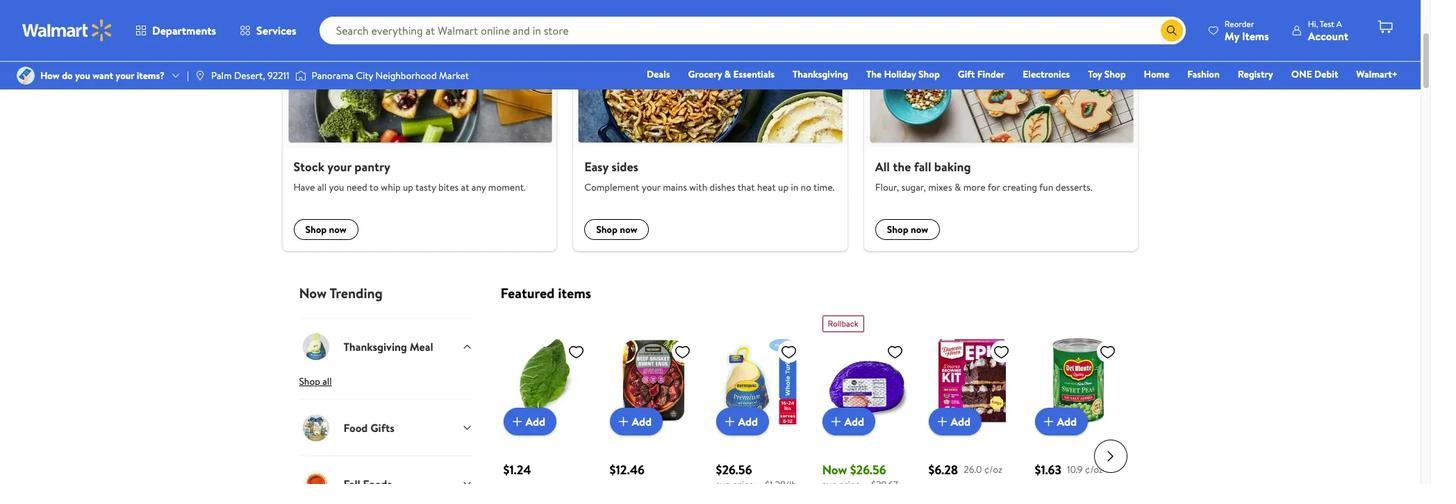 Task type: describe. For each thing, give the bounding box(es) containing it.
product group containing $6.28
[[928, 311, 1015, 485]]

shop inside all the fall baking list item
[[887, 223, 908, 237]]

fashion
[[1187, 67, 1220, 81]]

how do you want your items?
[[40, 69, 165, 83]]

toy
[[1088, 67, 1102, 81]]

add to cart image for duncan hines epic kit, smores brownie mix kit, 24.16 oz. image
[[934, 414, 951, 431]]

add to cart image for marketside 16oz. gluten-free beef brisket chunk burnt ends in sauce-naturally smoked image
[[615, 414, 632, 431]]

shop now for have
[[305, 223, 347, 237]]

 image for palm
[[194, 70, 206, 81]]

fashion link
[[1181, 67, 1226, 82]]

duncan hines epic kit, smores brownie mix kit, 24.16 oz. image
[[928, 339, 1015, 425]]

toy shop link
[[1082, 67, 1132, 82]]

the holiday shop
[[866, 67, 940, 81]]

items
[[1242, 28, 1269, 43]]

a
[[1336, 18, 1342, 30]]

one debit
[[1291, 67, 1338, 81]]

easy sides complement your mains with dishes that heat up in no time.
[[584, 158, 835, 195]]

add to favorites list, butterball frozen whole turkey, all natural, 16-24 lbs., serves 8-12 image
[[781, 344, 797, 361]]

add to cart image for del monte no salt added sweet peas, 15 oz can image at the right of the page
[[1040, 414, 1057, 431]]

$1.63
[[1035, 462, 1061, 480]]

for
[[988, 181, 1000, 195]]

easy
[[584, 158, 609, 176]]

to
[[369, 181, 379, 195]]

sugar,
[[901, 181, 926, 195]]

electronics link
[[1017, 67, 1076, 82]]

shop now for baking
[[887, 223, 928, 237]]

sam's choice bone-in spiral-cut ham, 8 - 14.6 lb image
[[822, 339, 909, 425]]

grocery & essentials link
[[682, 67, 781, 82]]

92211
[[267, 69, 289, 83]]

have
[[294, 181, 315, 195]]

sides
[[612, 158, 638, 176]]

fall
[[914, 158, 931, 176]]

easy sides list item
[[565, 0, 856, 252]]

rollback
[[828, 318, 858, 330]]

deals
[[647, 67, 670, 81]]

now trending
[[299, 284, 383, 303]]

reorder
[[1225, 18, 1254, 30]]

toy shop
[[1088, 67, 1126, 81]]

gift finder link
[[952, 67, 1011, 82]]

grocery
[[688, 67, 722, 81]]

list containing stock your pantry
[[274, 0, 1147, 252]]

desserts.
[[1056, 181, 1092, 195]]

add to favorites list, del monte no salt added sweet peas, 15 oz can image
[[1099, 344, 1116, 361]]

how
[[40, 69, 60, 83]]

you inside stock your pantry have all you need to whip up tasty bites at any moment.
[[329, 181, 344, 195]]

home link
[[1138, 67, 1176, 82]]

hi, test a account
[[1308, 18, 1348, 43]]

deals link
[[641, 67, 676, 82]]

all
[[875, 158, 890, 176]]

city
[[356, 69, 373, 83]]

now for now $26.56
[[822, 462, 847, 480]]

no
[[801, 181, 811, 195]]

your inside stock your pantry have all you need to whip up tasty bites at any moment.
[[327, 158, 352, 176]]

product group containing $1.24
[[503, 311, 590, 485]]

$1.63 10.9 ¢/oz
[[1035, 462, 1103, 480]]

neighborhood
[[376, 69, 437, 83]]

want
[[93, 69, 113, 83]]

market
[[439, 69, 469, 83]]

food gifts
[[344, 421, 394, 436]]

my
[[1225, 28, 1239, 43]]

heat
[[757, 181, 776, 195]]

grocery & essentials
[[688, 67, 775, 81]]

now for baking
[[911, 223, 928, 237]]

1 $26.56 from the left
[[716, 462, 752, 480]]

moment.
[[488, 181, 526, 195]]

panorama city neighborhood market
[[312, 69, 469, 83]]

shop all
[[299, 375, 332, 389]]

gifts
[[370, 421, 394, 436]]

all inside stock your pantry have all you need to whip up tasty bites at any moment.
[[317, 181, 327, 195]]

time.
[[814, 181, 835, 195]]

departments
[[152, 23, 216, 38]]

 image for how
[[17, 67, 35, 85]]

bites
[[438, 181, 459, 195]]

one
[[1291, 67, 1312, 81]]

next slide for product carousel list image
[[1094, 441, 1127, 474]]

registry link
[[1232, 67, 1279, 82]]

whip
[[381, 181, 401, 195]]

fresh collard greens bunch, each image
[[503, 339, 590, 425]]

electronics
[[1023, 67, 1070, 81]]

0 horizontal spatial &
[[724, 67, 731, 81]]

reorder my items
[[1225, 18, 1269, 43]]

the holiday shop link
[[860, 67, 946, 82]]

up for pantry
[[403, 181, 413, 195]]

the
[[866, 67, 882, 81]]

palm
[[211, 69, 232, 83]]



Task type: locate. For each thing, give the bounding box(es) containing it.
0 vertical spatial all
[[317, 181, 327, 195]]

product group containing $12.46
[[610, 311, 696, 485]]

panorama
[[312, 69, 353, 83]]

Search search field
[[319, 17, 1186, 44]]

0 vertical spatial &
[[724, 67, 731, 81]]

thanksgiving link
[[786, 67, 854, 82]]

2 product group from the left
[[610, 311, 696, 485]]

debit
[[1314, 67, 1338, 81]]

3 add to cart image from the left
[[828, 414, 844, 431]]

stock
[[294, 158, 324, 176]]

home
[[1144, 67, 1169, 81]]

now inside easy sides list item
[[620, 223, 637, 237]]

¢/oz right 10.9
[[1085, 463, 1103, 477]]

baking
[[934, 158, 971, 176]]

items?
[[137, 69, 165, 83]]

2 $26.56 from the left
[[850, 462, 886, 480]]

3 now from the left
[[911, 223, 928, 237]]

marketside 16oz. gluten-free beef brisket chunk burnt ends in sauce-naturally smoked image
[[610, 339, 696, 425]]

1 horizontal spatial up
[[778, 181, 789, 195]]

essentials
[[733, 67, 775, 81]]

add button for marketside 16oz. gluten-free beef brisket chunk burnt ends in sauce-naturally smoked image
[[610, 409, 663, 436]]

1 horizontal spatial $26.56
[[850, 462, 886, 480]]

1 now from the left
[[329, 223, 347, 237]]

3 add from the left
[[738, 415, 758, 430]]

add button
[[503, 409, 557, 436], [610, 409, 663, 436], [716, 409, 769, 436], [822, 409, 875, 436], [928, 409, 982, 436], [1035, 409, 1088, 436]]

your up need
[[327, 158, 352, 176]]

1 add from the left
[[526, 415, 545, 430]]

mains
[[663, 181, 687, 195]]

add for butterball frozen whole turkey, all natural, 16-24 lbs., serves 8-12 image add button
[[738, 415, 758, 430]]

gift
[[958, 67, 975, 81]]

0 horizontal spatial $26.56
[[716, 462, 752, 480]]

add to favorites list, fresh collard greens bunch, each image
[[568, 344, 585, 361]]

thanksgiving up shop all link
[[344, 340, 407, 355]]

add to cart image
[[509, 414, 526, 431], [721, 414, 738, 431], [828, 414, 844, 431], [934, 414, 951, 431]]

1 product group from the left
[[503, 311, 590, 485]]

now
[[329, 223, 347, 237], [620, 223, 637, 237], [911, 223, 928, 237]]

up inside stock your pantry have all you need to whip up tasty bites at any moment.
[[403, 181, 413, 195]]

shop now down sugar,
[[887, 223, 928, 237]]

 image left the how
[[17, 67, 35, 85]]

all the fall baking list item
[[856, 0, 1147, 252]]

|
[[187, 69, 189, 83]]

one debit link
[[1285, 67, 1345, 82]]

¢/oz inside $1.63 10.9 ¢/oz
[[1085, 463, 1103, 477]]

with
[[689, 181, 707, 195]]

0 horizontal spatial add to cart image
[[615, 414, 632, 431]]

1 ¢/oz from the left
[[984, 463, 1002, 477]]

2 horizontal spatial your
[[642, 181, 661, 195]]

now $26.56
[[822, 462, 886, 480]]

4 product group from the left
[[822, 311, 909, 485]]

2 horizontal spatial  image
[[295, 69, 306, 83]]

product group containing $1.63
[[1035, 311, 1122, 485]]

Walmart Site-Wide search field
[[319, 17, 1186, 44]]

gift finder
[[958, 67, 1005, 81]]

5 add button from the left
[[928, 409, 982, 436]]

1 shop now from the left
[[305, 223, 347, 237]]

up left in on the right
[[778, 181, 789, 195]]

thanksgiving for thanksgiving
[[793, 67, 848, 81]]

add
[[526, 415, 545, 430], [632, 415, 652, 430], [738, 415, 758, 430], [844, 415, 864, 430], [951, 415, 971, 430], [1057, 415, 1077, 430]]

3 product group from the left
[[716, 311, 803, 485]]

1 add to cart image from the left
[[615, 414, 632, 431]]

shop now inside easy sides list item
[[596, 223, 637, 237]]

flour,
[[875, 181, 899, 195]]

shop all link
[[299, 375, 473, 400]]

1 horizontal spatial  image
[[194, 70, 206, 81]]

1 add button from the left
[[503, 409, 557, 436]]

shop now down the have
[[305, 223, 347, 237]]

add to favorites list, duncan hines epic kit, smores brownie mix kit, 24.16 oz. image
[[993, 344, 1010, 361]]

shop inside stock your pantry list item
[[305, 223, 327, 237]]

add to cart image up $1.63
[[1040, 414, 1057, 431]]

 image
[[17, 67, 35, 85], [295, 69, 306, 83], [194, 70, 206, 81]]

palm desert, 92211
[[211, 69, 289, 83]]

1 horizontal spatial add to cart image
[[1040, 414, 1057, 431]]

the
[[893, 158, 911, 176]]

thanksgiving meal
[[344, 340, 433, 355]]

mixes
[[928, 181, 952, 195]]

 image for panorama
[[295, 69, 306, 83]]

0 horizontal spatial  image
[[17, 67, 35, 85]]

4 add button from the left
[[822, 409, 875, 436]]

0 vertical spatial thanksgiving
[[793, 67, 848, 81]]

dishes
[[710, 181, 735, 195]]

shop now inside all the fall baking list item
[[887, 223, 928, 237]]

that
[[738, 181, 755, 195]]

2 horizontal spatial shop now
[[887, 223, 928, 237]]

list
[[274, 0, 1147, 252]]

your inside "easy sides complement your mains with dishes that heat up in no time."
[[642, 181, 661, 195]]

all the fall baking flour, sugar, mixes & more for creating fun desserts.
[[875, 158, 1092, 195]]

3 shop now from the left
[[887, 223, 928, 237]]

now down sugar,
[[911, 223, 928, 237]]

0 horizontal spatial shop now
[[305, 223, 347, 237]]

in
[[791, 181, 798, 195]]

& right grocery
[[724, 67, 731, 81]]

$12.46
[[610, 462, 645, 480]]

any
[[472, 181, 486, 195]]

thanksgiving meal button
[[299, 319, 473, 375]]

add button for fresh collard greens bunch, each image
[[503, 409, 557, 436]]

account
[[1308, 28, 1348, 43]]

1 vertical spatial thanksgiving
[[344, 340, 407, 355]]

1 horizontal spatial shop now
[[596, 223, 637, 237]]

services button
[[228, 14, 308, 47]]

$6.28
[[928, 462, 958, 480]]

add to cart image for fresh collard greens bunch, each image
[[509, 414, 526, 431]]

0 horizontal spatial ¢/oz
[[984, 463, 1002, 477]]

0 vertical spatial you
[[75, 69, 90, 83]]

shop now
[[305, 223, 347, 237], [596, 223, 637, 237], [887, 223, 928, 237]]

product group containing $26.56
[[716, 311, 803, 485]]

complement
[[584, 181, 639, 195]]

1 vertical spatial all
[[323, 375, 332, 389]]

6 add from the left
[[1057, 415, 1077, 430]]

1 horizontal spatial your
[[327, 158, 352, 176]]

cart contains 0 items total amount $0.00 image
[[1377, 19, 1394, 35]]

featured
[[501, 284, 555, 303]]

shop now inside stock your pantry list item
[[305, 223, 347, 237]]

10.9
[[1067, 463, 1083, 477]]

0 horizontal spatial now
[[299, 284, 327, 303]]

stock your pantry list item
[[274, 0, 565, 252]]

¢/oz
[[984, 463, 1002, 477], [1085, 463, 1103, 477]]

services
[[256, 23, 296, 38]]

0 horizontal spatial you
[[75, 69, 90, 83]]

1 horizontal spatial ¢/oz
[[1085, 463, 1103, 477]]

add to cart image for butterball frozen whole turkey, all natural, 16-24 lbs., serves 8-12 image
[[721, 414, 738, 431]]

food
[[344, 421, 368, 436]]

add for fresh collard greens bunch, each image's add button
[[526, 415, 545, 430]]

1 horizontal spatial now
[[822, 462, 847, 480]]

add button for del monte no salt added sweet peas, 15 oz can image at the right of the page
[[1035, 409, 1088, 436]]

1 horizontal spatial &
[[955, 181, 961, 195]]

add for marketside 16oz. gluten-free beef brisket chunk burnt ends in sauce-naturally smoked image add button
[[632, 415, 652, 430]]

search icon image
[[1166, 25, 1177, 36]]

del monte no salt added sweet peas, 15 oz can image
[[1035, 339, 1122, 425]]

test
[[1320, 18, 1334, 30]]

1 horizontal spatial now
[[620, 223, 637, 237]]

0 horizontal spatial now
[[329, 223, 347, 237]]

you
[[75, 69, 90, 83], [329, 181, 344, 195]]

up right whip
[[403, 181, 413, 195]]

product group containing now $26.56
[[822, 311, 909, 485]]

add button for duncan hines epic kit, smores brownie mix kit, 24.16 oz. image
[[928, 409, 982, 436]]

1 vertical spatial now
[[822, 462, 847, 480]]

& left more
[[955, 181, 961, 195]]

holiday
[[884, 67, 916, 81]]

5 add from the left
[[951, 415, 971, 430]]

now for have
[[329, 223, 347, 237]]

¢/oz inside $6.28 26.0 ¢/oz
[[984, 463, 1002, 477]]

do
[[62, 69, 73, 83]]

at
[[461, 181, 469, 195]]

pantry
[[355, 158, 390, 176]]

your
[[116, 69, 134, 83], [327, 158, 352, 176], [642, 181, 661, 195]]

2 shop now from the left
[[596, 223, 637, 237]]

add for add button for duncan hines epic kit, smores brownie mix kit, 24.16 oz. image
[[951, 415, 971, 430]]

2 now from the left
[[620, 223, 637, 237]]

thanksgiving left the the
[[793, 67, 848, 81]]

¢/oz for $1.63
[[1085, 463, 1103, 477]]

3 add button from the left
[[716, 409, 769, 436]]

 image right |
[[194, 70, 206, 81]]

now inside stock your pantry list item
[[329, 223, 347, 237]]

$1.24
[[503, 462, 531, 480]]

your left mains
[[642, 181, 661, 195]]

up inside "easy sides complement your mains with dishes that heat up in no time."
[[778, 181, 789, 195]]

now down complement
[[620, 223, 637, 237]]

meal
[[410, 340, 433, 355]]

thanksgiving inside dropdown button
[[344, 340, 407, 355]]

2 add to cart image from the left
[[721, 414, 738, 431]]

add for sam's choice bone-in spiral-cut ham, 8 - 14.6 lb image add button
[[844, 415, 864, 430]]

¢/oz for $6.28
[[984, 463, 1002, 477]]

tasty
[[415, 181, 436, 195]]

2 ¢/oz from the left
[[1085, 463, 1103, 477]]

add to cart image
[[615, 414, 632, 431], [1040, 414, 1057, 431]]

all inside shop all link
[[323, 375, 332, 389]]

hi,
[[1308, 18, 1318, 30]]

add to cart image for sam's choice bone-in spiral-cut ham, 8 - 14.6 lb image
[[828, 414, 844, 431]]

food gifts button
[[299, 400, 473, 457]]

1 vertical spatial your
[[327, 158, 352, 176]]

2 horizontal spatial now
[[911, 223, 928, 237]]

creating
[[1003, 181, 1037, 195]]

add for add button related to del monte no salt added sweet peas, 15 oz can image at the right of the page
[[1057, 415, 1077, 430]]

shop inside easy sides list item
[[596, 223, 618, 237]]

finder
[[977, 67, 1005, 81]]

butterball frozen whole turkey, all natural, 16-24 lbs., serves 8-12 image
[[716, 339, 803, 425]]

0 horizontal spatial your
[[116, 69, 134, 83]]

more
[[963, 181, 986, 195]]

2 add from the left
[[632, 415, 652, 430]]

&
[[724, 67, 731, 81], [955, 181, 961, 195]]

1 add to cart image from the left
[[509, 414, 526, 431]]

0 vertical spatial your
[[116, 69, 134, 83]]

add to cart image up $12.46 at left
[[615, 414, 632, 431]]

now inside all the fall baking list item
[[911, 223, 928, 237]]

¢/oz right 26.0
[[984, 463, 1002, 477]]

now for now trending
[[299, 284, 327, 303]]

add to favorites list, marketside 16oz. gluten-free beef brisket chunk burnt ends in sauce-naturally smoked image
[[674, 344, 691, 361]]

1 horizontal spatial thanksgiving
[[793, 67, 848, 81]]

2 add button from the left
[[610, 409, 663, 436]]

shop now for your
[[596, 223, 637, 237]]

you left need
[[329, 181, 344, 195]]

add button for sam's choice bone-in spiral-cut ham, 8 - 14.6 lb image
[[822, 409, 875, 436]]

items
[[558, 284, 591, 303]]

& inside all the fall baking flour, sugar, mixes & more for creating fun desserts.
[[955, 181, 961, 195]]

now inside product group
[[822, 462, 847, 480]]

1 vertical spatial &
[[955, 181, 961, 195]]

4 add from the left
[[844, 415, 864, 430]]

2 vertical spatial your
[[642, 181, 661, 195]]

need
[[347, 181, 367, 195]]

6 product group from the left
[[1035, 311, 1122, 485]]

shop now down complement
[[596, 223, 637, 237]]

0 vertical spatial now
[[299, 284, 327, 303]]

now for your
[[620, 223, 637, 237]]

walmart image
[[22, 19, 113, 42]]

your right want
[[116, 69, 134, 83]]

0 horizontal spatial up
[[403, 181, 413, 195]]

1 vertical spatial you
[[329, 181, 344, 195]]

$26.56
[[716, 462, 752, 480], [850, 462, 886, 480]]

2 add to cart image from the left
[[1040, 414, 1057, 431]]

fun
[[1039, 181, 1053, 195]]

registry
[[1238, 67, 1273, 81]]

thanksgiving for thanksgiving meal
[[344, 340, 407, 355]]

desert,
[[234, 69, 265, 83]]

product group
[[503, 311, 590, 485], [610, 311, 696, 485], [716, 311, 803, 485], [822, 311, 909, 485], [928, 311, 1015, 485], [1035, 311, 1122, 485]]

1 horizontal spatial you
[[329, 181, 344, 195]]

6 add button from the left
[[1035, 409, 1088, 436]]

add button for butterball frozen whole turkey, all natural, 16-24 lbs., serves 8-12 image
[[716, 409, 769, 436]]

0 horizontal spatial thanksgiving
[[344, 340, 407, 355]]

5 product group from the left
[[928, 311, 1015, 485]]

up for complement
[[778, 181, 789, 195]]

now down need
[[329, 223, 347, 237]]

1 up from the left
[[403, 181, 413, 195]]

4 add to cart image from the left
[[934, 414, 951, 431]]

$6.28 26.0 ¢/oz
[[928, 462, 1002, 480]]

add to favorites list, sam's choice bone-in spiral-cut ham, 8 - 14.6 lb image
[[887, 344, 903, 361]]

you right do
[[75, 69, 90, 83]]

2 up from the left
[[778, 181, 789, 195]]

26.0
[[964, 463, 982, 477]]

walmart+ link
[[1350, 67, 1404, 82]]

 image right 92211
[[295, 69, 306, 83]]

departments button
[[124, 14, 228, 47]]

featured items
[[501, 284, 591, 303]]



Task type: vqa. For each thing, say whether or not it's contained in the screenshot.
SHOP
yes



